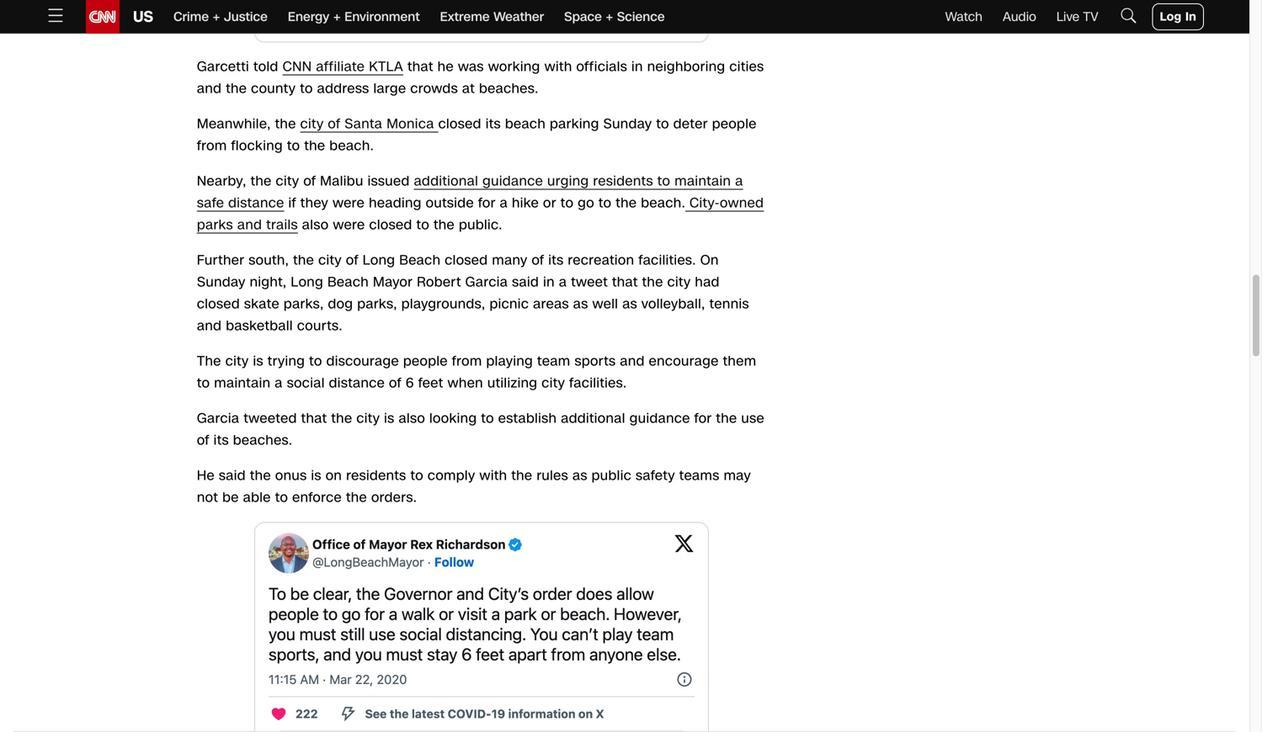 Task type: locate. For each thing, give the bounding box(es) containing it.
audio
[[1003, 8, 1036, 26]]

1 horizontal spatial beach
[[399, 251, 441, 270]]

beaches. inside "garcia tweeted that the city is also looking to establish additional guidance for the use of its beaches."
[[233, 431, 293, 450]]

city up the dog at the left
[[318, 251, 342, 270]]

0 horizontal spatial long
[[291, 273, 323, 292]]

as right the rules
[[572, 466, 587, 485]]

parks, down mayor
[[357, 294, 397, 313]]

its
[[486, 114, 501, 133], [548, 251, 564, 270], [214, 431, 229, 450]]

if
[[288, 193, 296, 212]]

of left 6
[[389, 374, 402, 393]]

0 horizontal spatial in
[[543, 273, 555, 292]]

1 horizontal spatial for
[[694, 409, 712, 428]]

1 horizontal spatial distance
[[329, 374, 385, 393]]

the up on
[[331, 409, 352, 428]]

live
[[1056, 8, 1079, 26]]

closed down the at
[[438, 114, 481, 133]]

1 parks, from the left
[[284, 294, 324, 313]]

social
[[287, 374, 325, 393]]

1 vertical spatial sunday
[[197, 273, 246, 292]]

residents inside additional guidance urging residents to maintain a safe distance
[[593, 172, 653, 191]]

1 horizontal spatial garcia
[[465, 273, 508, 292]]

0 vertical spatial people
[[712, 114, 757, 133]]

the
[[226, 79, 247, 98], [275, 114, 296, 133], [304, 136, 325, 155], [251, 172, 272, 191], [616, 193, 637, 212], [434, 215, 455, 234], [293, 251, 314, 270], [642, 273, 663, 292], [331, 409, 352, 428], [716, 409, 737, 428], [250, 466, 271, 485], [511, 466, 532, 485], [346, 488, 367, 507]]

for inside "garcia tweeted that the city is also looking to establish additional guidance for the use of its beaches."
[[694, 409, 712, 428]]

1 vertical spatial said
[[219, 466, 246, 485]]

1 horizontal spatial beach.
[[641, 193, 685, 212]]

from
[[197, 136, 227, 155], [452, 352, 482, 371]]

large
[[373, 79, 406, 98]]

is left trying
[[253, 352, 263, 371]]

a up the owned
[[735, 172, 743, 191]]

and down garcetti
[[197, 79, 222, 98]]

beach up robert
[[399, 251, 441, 270]]

as right well on the top of the page
[[622, 294, 637, 313]]

additional guidance urging residents to maintain a safe distance
[[197, 172, 743, 212]]

that
[[407, 57, 433, 76], [612, 273, 638, 292], [301, 409, 327, 428]]

1 horizontal spatial residents
[[593, 172, 653, 191]]

the down garcetti
[[226, 79, 247, 98]]

beach up the dog at the left
[[327, 273, 369, 292]]

teams
[[679, 466, 720, 485]]

from down meanwhile,
[[197, 136, 227, 155]]

0 horizontal spatial guidance
[[483, 172, 543, 191]]

trails
[[266, 215, 298, 234]]

city down team
[[542, 374, 565, 393]]

facilities. left on
[[638, 251, 696, 270]]

beaches. down working
[[479, 79, 539, 98]]

distance
[[228, 193, 284, 212], [329, 374, 385, 393]]

maintain down the
[[214, 374, 271, 393]]

0 vertical spatial residents
[[593, 172, 653, 191]]

santa
[[345, 114, 382, 133]]

us
[[133, 6, 153, 27]]

0 horizontal spatial residents
[[346, 466, 406, 485]]

is down discourage in the left of the page
[[384, 409, 394, 428]]

residents up go
[[593, 172, 653, 191]]

0 vertical spatial garcia
[[465, 273, 508, 292]]

also down they
[[302, 215, 329, 234]]

said down many
[[512, 273, 539, 292]]

they
[[300, 193, 328, 212]]

log in
[[1160, 8, 1196, 25]]

city up volleyball,
[[667, 273, 691, 292]]

1 vertical spatial people
[[403, 352, 448, 371]]

facilities. down sports
[[569, 374, 627, 393]]

of up they
[[303, 172, 316, 191]]

beaches. inside the that he was working with officials in neighboring cities and the county to address large crowds at beaches.
[[479, 79, 539, 98]]

0 horizontal spatial maintain
[[214, 374, 271, 393]]

1 vertical spatial maintain
[[214, 374, 271, 393]]

0 horizontal spatial distance
[[228, 193, 284, 212]]

2 horizontal spatial that
[[612, 273, 638, 292]]

0 horizontal spatial parks,
[[284, 294, 324, 313]]

is left on
[[311, 466, 321, 485]]

1 vertical spatial guidance
[[630, 409, 690, 428]]

0 horizontal spatial facilities.
[[569, 374, 627, 393]]

1 horizontal spatial is
[[311, 466, 321, 485]]

beach.
[[329, 136, 374, 155], [641, 193, 685, 212]]

to inside additional guidance urging residents to maintain a safe distance
[[657, 172, 670, 191]]

+ for crime
[[213, 8, 220, 26]]

live tv
[[1056, 8, 1098, 26]]

distance down discourage in the left of the page
[[329, 374, 385, 393]]

that he was working with officials in neighboring cities and the county to address large crowds at beaches.
[[197, 57, 764, 98]]

people right deter
[[712, 114, 757, 133]]

urging
[[547, 172, 589, 191]]

1 vertical spatial beaches.
[[233, 431, 293, 450]]

from up "when"
[[452, 352, 482, 371]]

guidance
[[483, 172, 543, 191], [630, 409, 690, 428]]

6
[[406, 374, 414, 393]]

space + science
[[564, 8, 665, 26]]

1 horizontal spatial people
[[712, 114, 757, 133]]

maintain up city-
[[675, 172, 731, 191]]

its left beach
[[486, 114, 501, 133]]

tweet
[[571, 273, 608, 292]]

guidance up safety
[[630, 409, 690, 428]]

the right south,
[[293, 251, 314, 270]]

1 vertical spatial with
[[479, 466, 507, 485]]

of inside "garcia tweeted that the city is also looking to establish additional guidance for the use of its beaches."
[[197, 431, 209, 450]]

of
[[328, 114, 340, 133], [303, 172, 316, 191], [346, 251, 358, 270], [532, 251, 544, 270], [389, 374, 402, 393], [197, 431, 209, 450]]

monica
[[387, 114, 434, 133]]

0 vertical spatial in
[[631, 57, 643, 76]]

1 vertical spatial residents
[[346, 466, 406, 485]]

0 horizontal spatial people
[[403, 352, 448, 371]]

facilities. inside further south, the city of long beach closed many of its recreation facilities. on sunday night, long beach mayor robert garcia said in a tweet that the city had closed skate parks, dog parks, playgrounds, picnic areas as well as volleyball, tennis and basketball courts.
[[638, 251, 696, 270]]

guidance up hike
[[483, 172, 543, 191]]

extreme weather link
[[440, 0, 544, 34]]

0 horizontal spatial is
[[253, 352, 263, 371]]

0 horizontal spatial its
[[214, 431, 229, 450]]

1 horizontal spatial from
[[452, 352, 482, 371]]

garcia tweeted that the city is also looking to establish additional guidance for the use of its beaches.
[[197, 409, 764, 450]]

volleyball,
[[641, 294, 705, 313]]

when
[[447, 374, 483, 393]]

to inside "garcia tweeted that the city is also looking to establish additional guidance for the use of its beaches."
[[481, 409, 494, 428]]

+ right 'energy'
[[333, 8, 341, 26]]

0 horizontal spatial that
[[301, 409, 327, 428]]

1 horizontal spatial +
[[333, 8, 341, 26]]

0 horizontal spatial also
[[302, 215, 329, 234]]

0 vertical spatial beaches.
[[479, 79, 539, 98]]

told
[[253, 57, 278, 76]]

2 horizontal spatial its
[[548, 251, 564, 270]]

distance up trails
[[228, 193, 284, 212]]

residents up orders. at bottom
[[346, 466, 406, 485]]

long right night,
[[291, 273, 323, 292]]

with left officials
[[544, 57, 572, 76]]

beaches.
[[479, 79, 539, 98], [233, 431, 293, 450]]

said
[[512, 273, 539, 292], [219, 466, 246, 485]]

1 horizontal spatial additional
[[561, 409, 625, 428]]

said up be
[[219, 466, 246, 485]]

and left trails
[[237, 215, 262, 234]]

parks, up courts.
[[284, 294, 324, 313]]

2 vertical spatial that
[[301, 409, 327, 428]]

0 vertical spatial that
[[407, 57, 433, 76]]

0 horizontal spatial beach
[[327, 273, 369, 292]]

0 horizontal spatial beach.
[[329, 136, 374, 155]]

garcia left tweeted
[[197, 409, 239, 428]]

0 vertical spatial for
[[478, 193, 496, 212]]

closed
[[438, 114, 481, 133], [369, 215, 412, 234], [445, 251, 488, 270], [197, 294, 240, 313]]

is inside he said the onus is on residents to comply with the rules as public safety teams may not be able to enforce the orders.
[[311, 466, 321, 485]]

to inside the that he was working with officials in neighboring cities and the county to address large crowds at beaches.
[[300, 79, 313, 98]]

sunday right parking
[[603, 114, 652, 133]]

0 horizontal spatial +
[[213, 8, 220, 26]]

sunday inside further south, the city of long beach closed many of its recreation facilities. on sunday night, long beach mayor robert garcia said in a tweet that the city had closed skate parks, dog parks, playgrounds, picnic areas as well as volleyball, tennis and basketball courts.
[[197, 273, 246, 292]]

0 vertical spatial sunday
[[603, 114, 652, 133]]

0 horizontal spatial said
[[219, 466, 246, 485]]

1 vertical spatial garcia
[[197, 409, 239, 428]]

1 horizontal spatial guidance
[[630, 409, 690, 428]]

0 vertical spatial with
[[544, 57, 572, 76]]

0 vertical spatial maintain
[[675, 172, 731, 191]]

also inside "garcia tweeted that the city is also looking to establish additional guidance for the use of its beaches."
[[399, 409, 425, 428]]

of up he on the left bottom
[[197, 431, 209, 450]]

a down trying
[[275, 374, 283, 393]]

the inside the that he was working with officials in neighboring cities and the county to address large crowds at beaches.
[[226, 79, 247, 98]]

its up areas
[[548, 251, 564, 270]]

1 vertical spatial beach
[[327, 273, 369, 292]]

enforce
[[292, 488, 342, 507]]

onus
[[275, 466, 307, 485]]

1 vertical spatial for
[[694, 409, 712, 428]]

+ for energy
[[333, 8, 341, 26]]

crime + justice
[[173, 8, 268, 26]]

0 vertical spatial distance
[[228, 193, 284, 212]]

extreme weather
[[440, 8, 544, 26]]

that left he
[[407, 57, 433, 76]]

the down meanwhile, the city of santa monica
[[304, 136, 325, 155]]

with right comply
[[479, 466, 507, 485]]

the up the flocking
[[275, 114, 296, 133]]

and inside the that he was working with officials in neighboring cities and the county to address large crowds at beaches.
[[197, 79, 222, 98]]

+
[[213, 8, 220, 26], [333, 8, 341, 26], [606, 8, 613, 26]]

people inside closed its beach parking sunday to deter people from flocking to the beach.
[[712, 114, 757, 133]]

be
[[222, 488, 239, 507]]

1 horizontal spatial with
[[544, 57, 572, 76]]

that up well on the top of the page
[[612, 273, 638, 292]]

1 horizontal spatial beaches.
[[479, 79, 539, 98]]

0 horizontal spatial garcia
[[197, 409, 239, 428]]

to
[[300, 79, 313, 98], [656, 114, 669, 133], [287, 136, 300, 155], [657, 172, 670, 191], [561, 193, 574, 212], [598, 193, 612, 212], [416, 215, 429, 234], [309, 352, 322, 371], [197, 374, 210, 393], [481, 409, 494, 428], [410, 466, 423, 485], [275, 488, 288, 507]]

1 horizontal spatial parks,
[[357, 294, 397, 313]]

1 vertical spatial in
[[543, 273, 555, 292]]

1 vertical spatial its
[[548, 251, 564, 270]]

city-owned parks and trails link
[[197, 193, 764, 234]]

1 horizontal spatial maintain
[[675, 172, 731, 191]]

guidance inside "garcia tweeted that the city is also looking to establish additional guidance for the use of its beaches."
[[630, 409, 690, 428]]

0 vertical spatial beach.
[[329, 136, 374, 155]]

parking
[[550, 114, 599, 133]]

hike
[[512, 193, 539, 212]]

said inside he said the onus is on residents to comply with the rules as public safety teams may not be able to enforce the orders.
[[219, 466, 246, 485]]

1 + from the left
[[213, 8, 220, 26]]

and up the
[[197, 316, 222, 335]]

2 vertical spatial is
[[311, 466, 321, 485]]

2 + from the left
[[333, 8, 341, 26]]

1 vertical spatial additional
[[561, 409, 625, 428]]

additional up outside
[[414, 172, 478, 191]]

the down outside
[[434, 215, 455, 234]]

sunday down further
[[197, 273, 246, 292]]

beaches. down tweeted
[[233, 431, 293, 450]]

1 horizontal spatial also
[[399, 409, 425, 428]]

0 horizontal spatial from
[[197, 136, 227, 155]]

additional
[[414, 172, 478, 191], [561, 409, 625, 428]]

+ for space
[[606, 8, 613, 26]]

a
[[735, 172, 743, 191], [500, 193, 508, 212], [559, 273, 567, 292], [275, 374, 283, 393]]

of inside the city is trying to discourage people from playing team sports and encourage them to maintain a social distance of 6 feet when utilizing city facilities.
[[389, 374, 402, 393]]

utilizing
[[487, 374, 537, 393]]

0 vertical spatial long
[[363, 251, 395, 270]]

0 vertical spatial said
[[512, 273, 539, 292]]

0 vertical spatial additional
[[414, 172, 478, 191]]

2 vertical spatial its
[[214, 431, 229, 450]]

and right sports
[[620, 352, 645, 371]]

1 vertical spatial that
[[612, 273, 638, 292]]

also
[[302, 215, 329, 234], [399, 409, 425, 428]]

that inside further south, the city of long beach closed many of its recreation facilities. on sunday night, long beach mayor robert garcia said in a tweet that the city had closed skate parks, dog parks, playgrounds, picnic areas as well as volleyball, tennis and basketball courts.
[[612, 273, 638, 292]]

meanwhile, the city of santa monica
[[197, 114, 438, 133]]

tweeted
[[244, 409, 297, 428]]

0 vertical spatial is
[[253, 352, 263, 371]]

in up areas
[[543, 273, 555, 292]]

0 horizontal spatial sunday
[[197, 273, 246, 292]]

a up areas
[[559, 273, 567, 292]]

the up the able
[[250, 466, 271, 485]]

1 horizontal spatial in
[[631, 57, 643, 76]]

beach. down santa
[[329, 136, 374, 155]]

in right officials
[[631, 57, 643, 76]]

beach. left city-
[[641, 193, 685, 212]]

orders.
[[371, 488, 417, 507]]

its inside closed its beach parking sunday to deter people from flocking to the beach.
[[486, 114, 501, 133]]

1 horizontal spatial its
[[486, 114, 501, 133]]

also down 6
[[399, 409, 425, 428]]

neighboring
[[647, 57, 725, 76]]

garcetti told cnn affiliate ktla
[[197, 57, 403, 76]]

0 horizontal spatial for
[[478, 193, 496, 212]]

0 horizontal spatial beaches.
[[233, 431, 293, 450]]

3 + from the left
[[606, 8, 613, 26]]

1 vertical spatial were
[[333, 215, 365, 234]]

0 vertical spatial its
[[486, 114, 501, 133]]

city down discourage in the left of the page
[[356, 409, 380, 428]]

0 vertical spatial from
[[197, 136, 227, 155]]

space + science link
[[564, 0, 665, 34]]

0 horizontal spatial with
[[479, 466, 507, 485]]

a inside further south, the city of long beach closed many of its recreation facilities. on sunday night, long beach mayor robert garcia said in a tweet that the city had closed skate parks, dog parks, playgrounds, picnic areas as well as volleyball, tennis and basketball courts.
[[559, 273, 567, 292]]

1 vertical spatial facilities.
[[569, 374, 627, 393]]

1 vertical spatial distance
[[329, 374, 385, 393]]

1 horizontal spatial said
[[512, 273, 539, 292]]

1 horizontal spatial facilities.
[[638, 251, 696, 270]]

1 vertical spatial long
[[291, 273, 323, 292]]

0 vertical spatial facilities.
[[638, 251, 696, 270]]

people up "feet"
[[403, 352, 448, 371]]

1 vertical spatial from
[[452, 352, 482, 371]]

1 vertical spatial beach.
[[641, 193, 685, 212]]

that inside the that he was working with officials in neighboring cities and the county to address large crowds at beaches.
[[407, 57, 433, 76]]

garcia up picnic
[[465, 273, 508, 292]]

+ right crime
[[213, 8, 220, 26]]

0 vertical spatial guidance
[[483, 172, 543, 191]]

1 vertical spatial is
[[384, 409, 394, 428]]

looking
[[429, 409, 477, 428]]

energy + environment
[[288, 8, 420, 26]]

sunday inside closed its beach parking sunday to deter people from flocking to the beach.
[[603, 114, 652, 133]]

0 vertical spatial also
[[302, 215, 329, 234]]

as down tweet
[[573, 294, 588, 313]]

the left the rules
[[511, 466, 532, 485]]

long up mayor
[[363, 251, 395, 270]]

malibu
[[320, 172, 363, 191]]

additional down sports
[[561, 409, 625, 428]]

its up he on the left bottom
[[214, 431, 229, 450]]

that down social
[[301, 409, 327, 428]]

+ right space
[[606, 8, 613, 26]]

1 horizontal spatial sunday
[[603, 114, 652, 133]]

working
[[488, 57, 540, 76]]

1 vertical spatial also
[[399, 409, 425, 428]]

1 horizontal spatial that
[[407, 57, 433, 76]]

as
[[573, 294, 588, 313], [622, 294, 637, 313], [572, 466, 587, 485]]

log in link
[[1152, 3, 1204, 30]]

garcia
[[465, 273, 508, 292], [197, 409, 239, 428]]

0 horizontal spatial additional
[[414, 172, 478, 191]]

2 horizontal spatial +
[[606, 8, 613, 26]]



Task type: vqa. For each thing, say whether or not it's contained in the screenshot.
the bottom Garcia
yes



Task type: describe. For each thing, give the bounding box(es) containing it.
public
[[592, 466, 632, 485]]

tv
[[1083, 8, 1098, 26]]

in inside the that he was working with officials in neighboring cities and the county to address large crowds at beaches.
[[631, 57, 643, 76]]

well
[[592, 294, 618, 313]]

affiliate
[[316, 57, 365, 76]]

officials
[[576, 57, 627, 76]]

city of santa monica link
[[300, 114, 438, 133]]

establish
[[498, 409, 557, 428]]

address
[[317, 79, 369, 98]]

science
[[617, 8, 665, 26]]

facilities. inside the city is trying to discourage people from playing team sports and encourage them to maintain a social distance of 6 feet when utilizing city facilities.
[[569, 374, 627, 393]]

a left hike
[[500, 193, 508, 212]]

team
[[537, 352, 570, 371]]

city-
[[690, 193, 720, 212]]

log
[[1160, 8, 1181, 25]]

was
[[458, 57, 484, 76]]

city right the
[[225, 352, 249, 371]]

is inside "garcia tweeted that the city is also looking to establish additional guidance for the use of its beaches."
[[384, 409, 394, 428]]

and inside city-owned parks and trails
[[237, 215, 262, 234]]

closed up robert
[[445, 251, 488, 270]]

garcetti
[[197, 57, 249, 76]]

robert
[[417, 273, 461, 292]]

the right go
[[616, 193, 637, 212]]

the up volleyball,
[[642, 273, 663, 292]]

distance inside additional guidance urging residents to maintain a safe distance
[[228, 193, 284, 212]]

picnic
[[490, 294, 529, 313]]

with inside he said the onus is on residents to comply with the rules as public safety teams may not be able to enforce the orders.
[[479, 466, 507, 485]]

closed down heading
[[369, 215, 412, 234]]

space
[[564, 8, 602, 26]]

0 vertical spatial were
[[333, 193, 365, 212]]

a inside the city is trying to discourage people from playing team sports and encourage them to maintain a social distance of 6 feet when utilizing city facilities.
[[275, 374, 283, 393]]

on
[[700, 251, 719, 270]]

maintain inside the city is trying to discourage people from playing team sports and encourage them to maintain a social distance of 6 feet when utilizing city facilities.
[[214, 374, 271, 393]]

distance inside the city is trying to discourage people from playing team sports and encourage them to maintain a social distance of 6 feet when utilizing city facilities.
[[329, 374, 385, 393]]

1 horizontal spatial long
[[363, 251, 395, 270]]

playgrounds,
[[401, 294, 485, 313]]

that inside "garcia tweeted that the city is also looking to establish additional guidance for the use of its beaches."
[[301, 409, 327, 428]]

live tv link
[[1056, 8, 1098, 26]]

further
[[197, 251, 244, 270]]

and inside further south, the city of long beach closed many of its recreation facilities. on sunday night, long beach mayor robert garcia said in a tweet that the city had closed skate parks, dog parks, playgrounds, picnic areas as well as volleyball, tennis and basketball courts.
[[197, 316, 222, 335]]

south,
[[249, 251, 289, 270]]

additional inside "garcia tweeted that the city is also looking to establish additional guidance for the use of its beaches."
[[561, 409, 625, 428]]

us link
[[120, 0, 153, 34]]

with inside the that he was working with officials in neighboring cities and the county to address large crowds at beaches.
[[544, 57, 572, 76]]

sports
[[575, 352, 616, 371]]

energy
[[288, 8, 329, 26]]

had
[[695, 273, 720, 292]]

mayor
[[373, 273, 413, 292]]

city down address
[[300, 114, 324, 133]]

environment
[[345, 8, 420, 26]]

areas
[[533, 294, 569, 313]]

recreation
[[568, 251, 634, 270]]

dog
[[328, 294, 353, 313]]

in inside further south, the city of long beach closed many of its recreation facilities. on sunday night, long beach mayor robert garcia said in a tweet that the city had closed skate parks, dog parks, playgrounds, picnic areas as well as volleyball, tennis and basketball courts.
[[543, 273, 555, 292]]

additional inside additional guidance urging residents to maintain a safe distance
[[414, 172, 478, 191]]

tennis
[[709, 294, 749, 313]]

rules
[[537, 466, 568, 485]]

audio link
[[1003, 8, 1036, 26]]

closed left skate
[[197, 294, 240, 313]]

skate
[[244, 294, 280, 313]]

the inside closed its beach parking sunday to deter people from flocking to the beach.
[[304, 136, 325, 155]]

in
[[1185, 8, 1196, 25]]

beach. inside closed its beach parking sunday to deter people from flocking to the beach.
[[329, 136, 374, 155]]

of left santa
[[328, 114, 340, 133]]

or
[[543, 193, 556, 212]]

city up if
[[276, 172, 299, 191]]

from inside the city is trying to discourage people from playing team sports and encourage them to maintain a social distance of 6 feet when utilizing city facilities.
[[452, 352, 482, 371]]

outside
[[426, 193, 474, 212]]

night,
[[250, 273, 287, 292]]

the down the flocking
[[251, 172, 272, 191]]

of right many
[[532, 251, 544, 270]]

if they were heading outside for a hike or to go to the beach.
[[284, 193, 685, 212]]

beaches. for that
[[233, 431, 293, 450]]

said inside further south, the city of long beach closed many of its recreation facilities. on sunday night, long beach mayor robert garcia said in a tweet that the city had closed skate parks, dog parks, playgrounds, picnic areas as well as volleyball, tennis and basketball courts.
[[512, 273, 539, 292]]

open menu icon image
[[45, 5, 66, 25]]

meanwhile,
[[197, 114, 271, 133]]

as inside he said the onus is on residents to comply with the rules as public safety teams may not be able to enforce the orders.
[[572, 466, 587, 485]]

deter
[[673, 114, 708, 133]]

basketball
[[226, 316, 293, 335]]

the
[[197, 352, 221, 371]]

use
[[741, 409, 764, 428]]

0 vertical spatial beach
[[399, 251, 441, 270]]

garcia inside further south, the city of long beach closed many of its recreation facilities. on sunday night, long beach mayor robert garcia said in a tweet that the city had closed skate parks, dog parks, playgrounds, picnic areas as well as volleyball, tennis and basketball courts.
[[465, 273, 508, 292]]

ktla
[[369, 57, 403, 76]]

beach
[[505, 114, 546, 133]]

on
[[326, 466, 342, 485]]

of up the dog at the left
[[346, 251, 358, 270]]

the left "use"
[[716, 409, 737, 428]]

closed inside closed its beach parking sunday to deter people from flocking to the beach.
[[438, 114, 481, 133]]

owned
[[720, 193, 764, 212]]

from inside closed its beach parking sunday to deter people from flocking to the beach.
[[197, 136, 227, 155]]

may
[[724, 466, 751, 485]]

public.
[[459, 215, 502, 234]]

a inside additional guidance urging residents to maintain a safe distance
[[735, 172, 743, 191]]

closed its beach parking sunday to deter people from flocking to the beach.
[[197, 114, 757, 155]]

beaches. for was
[[479, 79, 539, 98]]

nearby, the city of malibu issued
[[197, 172, 414, 191]]

watch link
[[945, 8, 982, 26]]

its inside "garcia tweeted that the city is also looking to establish additional guidance for the use of its beaches."
[[214, 431, 229, 450]]

flocking
[[231, 136, 283, 155]]

parks
[[197, 215, 233, 234]]

is inside the city is trying to discourage people from playing team sports and encourage them to maintain a social distance of 6 feet when utilizing city facilities.
[[253, 352, 263, 371]]

crime
[[173, 8, 209, 26]]

search icon image
[[1119, 5, 1139, 25]]

the city is trying to discourage people from playing team sports and encourage them to maintain a social distance of 6 feet when utilizing city facilities.
[[197, 352, 756, 393]]

and inside the city is trying to discourage people from playing team sports and encourage them to maintain a social distance of 6 feet when utilizing city facilities.
[[620, 352, 645, 371]]

extreme
[[440, 8, 490, 26]]

cities
[[729, 57, 764, 76]]

city inside "garcia tweeted that the city is also looking to establish additional guidance for the use of its beaches."
[[356, 409, 380, 428]]

2 parks, from the left
[[357, 294, 397, 313]]

comply
[[428, 466, 475, 485]]

at
[[462, 79, 475, 98]]

the left orders. at bottom
[[346, 488, 367, 507]]

maintain inside additional guidance urging residents to maintain a safe distance
[[675, 172, 731, 191]]

people inside the city is trying to discourage people from playing team sports and encourage them to maintain a social distance of 6 feet when utilizing city facilities.
[[403, 352, 448, 371]]

playing
[[486, 352, 533, 371]]

many
[[492, 251, 527, 270]]

feet
[[418, 374, 443, 393]]

courts.
[[297, 316, 343, 335]]

guidance inside additional guidance urging residents to maintain a safe distance
[[483, 172, 543, 191]]

residents inside he said the onus is on residents to comply with the rules as public safety teams may not be able to enforce the orders.
[[346, 466, 406, 485]]

energy + environment link
[[288, 0, 420, 34]]

its inside further south, the city of long beach closed many of its recreation facilities. on sunday night, long beach mayor robert garcia said in a tweet that the city had closed skate parks, dog parks, playgrounds, picnic areas as well as volleyball, tennis and basketball courts.
[[548, 251, 564, 270]]

he said the onus is on residents to comply with the rules as public safety teams may not be able to enforce the orders.
[[197, 466, 751, 507]]

not
[[197, 488, 218, 507]]

cnn affiliate ktla link
[[283, 57, 403, 76]]

garcia inside "garcia tweeted that the city is also looking to establish additional guidance for the use of its beaches."
[[197, 409, 239, 428]]

county
[[251, 79, 296, 98]]

go
[[578, 193, 594, 212]]



